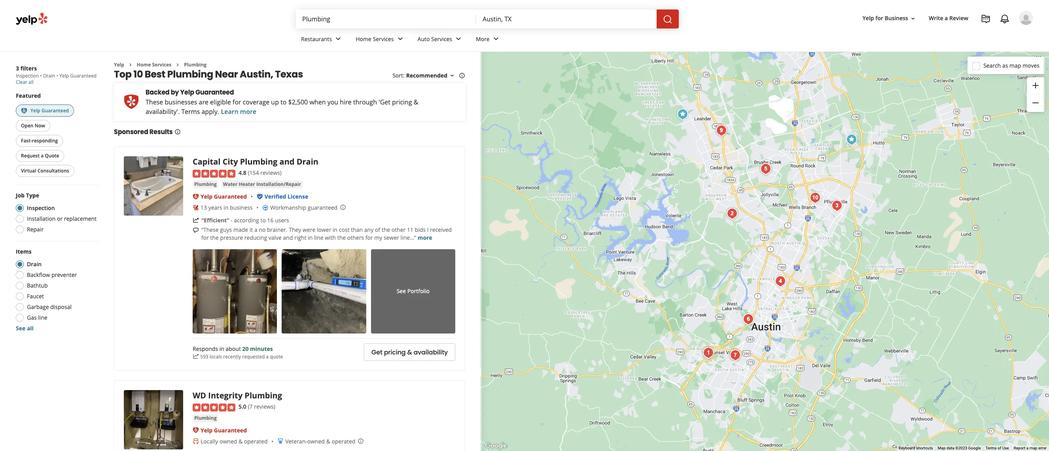 Task type: vqa. For each thing, say whether or not it's contained in the screenshot.
Cafe's business?
no



Task type: locate. For each thing, give the bounding box(es) containing it.
1 vertical spatial reviews)
[[254, 403, 275, 410]]

these
[[146, 98, 163, 107]]

16 yelp guaranteed v2 image
[[21, 108, 27, 114]]

none field find
[[302, 15, 470, 23]]

capital city plumbing and drain image
[[725, 206, 741, 221]]

christina o. image
[[1020, 11, 1034, 25]]

of left use
[[998, 446, 1002, 450]]

gas
[[27, 314, 37, 322]]

and down 'they'
[[283, 234, 293, 241]]

2 option group from the top
[[13, 248, 98, 333]]

0 vertical spatial yelp guaranteed
[[30, 107, 69, 114]]

& left availability
[[407, 348, 412, 357]]

home services left 16 chevron right v2 image on the top
[[137, 61, 172, 68]]

& for veteran-owned & operated
[[326, 438, 330, 445]]

16 years in business v2 image
[[193, 204, 199, 211]]

for
[[876, 14, 884, 22], [233, 98, 241, 107], [201, 234, 209, 241], [366, 234, 373, 241]]

16 trending v2 image
[[193, 354, 199, 360]]

yelp guaranteed up locally owned & operated
[[201, 426, 247, 434]]

zoom out image
[[1031, 98, 1041, 108]]

more
[[476, 35, 490, 43]]

1 horizontal spatial drain
[[43, 72, 55, 79]]

drain inside 3 filters inspection • drain • yelp guaranteed clear all
[[43, 72, 55, 79]]

owned right 16 veteran owned v2 image
[[307, 438, 325, 445]]

0 horizontal spatial drain
[[27, 261, 42, 268]]

services right auto
[[431, 35, 452, 43]]

you
[[328, 98, 338, 107]]

services down find text field
[[373, 35, 394, 43]]

2 horizontal spatial the
[[382, 226, 390, 233]]

operated for locally owned & operated
[[244, 438, 268, 445]]

0 vertical spatial map
[[1010, 62, 1022, 69]]

to inside these businesses are eligible for coverage up to $2,500 when you hire through 'get pricing & availability'. terms apply.
[[281, 98, 287, 107]]

24 chevron down v2 image right more at the left
[[491, 34, 501, 44]]

keller plumbing image
[[675, 106, 691, 122]]

the down "these
[[210, 234, 219, 241]]

None field
[[302, 15, 470, 23], [483, 15, 651, 23]]

pricing inside these businesses are eligible for coverage up to $2,500 when you hire through 'get pricing & availability'. terms apply.
[[392, 98, 412, 107]]

line right gas
[[38, 314, 47, 322]]

o & m plumbing services image
[[808, 190, 824, 206]]

plumb doctors image
[[714, 122, 730, 138]]

were
[[303, 226, 316, 233]]

now
[[35, 122, 45, 129]]

see inside option group
[[16, 325, 25, 332]]

operated for veteran-owned & operated
[[332, 438, 356, 445]]

yelp guaranteed button up 13 years in business
[[201, 193, 247, 200]]

(7
[[248, 403, 253, 410]]

and up installation/repair
[[280, 156, 295, 167]]

20
[[242, 345, 249, 353]]

plumbing button down 4.8 star rating image
[[193, 180, 218, 188]]

wd integrity plumbing image
[[124, 390, 183, 450]]

home right 16 chevron right v2 icon
[[137, 61, 151, 68]]

of inside the "these guys made it a no brainer. they were lower in cost than any of the other 11 bids i received for the pressure reducing valve and right in line with the others for my sewer line…"
[[375, 226, 380, 233]]

iconyelpguaranteedbadgesmall image
[[193, 193, 199, 200], [193, 193, 199, 200], [193, 427, 199, 434], [193, 427, 199, 434]]

plumbing right 16 chevron right v2 image on the top
[[184, 61, 207, 68]]

report
[[1014, 446, 1026, 450]]

user actions element
[[857, 10, 1045, 59]]

my
[[375, 234, 382, 241]]

0 horizontal spatial terms
[[181, 107, 200, 116]]

group
[[1027, 77, 1045, 112]]

1 vertical spatial 16 chevron down v2 image
[[449, 73, 456, 79]]

0 horizontal spatial home
[[137, 61, 151, 68]]

1 vertical spatial drain
[[297, 156, 319, 167]]

all inside 3 filters inspection • drain • yelp guaranteed clear all
[[29, 79, 34, 85]]

1 vertical spatial map
[[1030, 446, 1038, 450]]

1 vertical spatial pricing
[[384, 348, 406, 357]]

portfolio
[[408, 288, 430, 295]]

for up learn more link
[[233, 98, 241, 107]]

2 24 chevron down v2 image from the left
[[396, 34, 405, 44]]

availability
[[414, 348, 448, 357]]

responds
[[193, 345, 218, 353]]

plumbing down 5 star rating image in the left of the page
[[194, 415, 217, 421]]

water heater installation/repair button
[[222, 180, 303, 188]]

drain for and
[[297, 156, 319, 167]]

sewer
[[384, 234, 399, 241]]

terms left use
[[986, 446, 997, 450]]

the up sewer
[[382, 226, 390, 233]]

yelp guaranteed up now at the top of the page
[[30, 107, 69, 114]]

clear
[[16, 79, 27, 85]]

valve
[[269, 234, 282, 241]]

"these
[[201, 226, 219, 233]]

& for get pricing & availability
[[407, 348, 412, 357]]

0 vertical spatial reviews)
[[261, 169, 282, 177]]

zoom in image
[[1031, 81, 1041, 90]]

0 horizontal spatial more
[[240, 107, 256, 116]]

option group containing job type
[[13, 192, 98, 236]]

drain right clear all link
[[43, 72, 55, 79]]

0 vertical spatial plumbing link
[[184, 61, 207, 68]]

plumbing
[[184, 61, 207, 68], [167, 68, 213, 81], [240, 156, 278, 167], [194, 181, 217, 188], [245, 390, 282, 401], [194, 415, 217, 421]]

services left 16 chevron right v2 image on the top
[[152, 61, 172, 68]]

line…"
[[401, 234, 416, 241]]

•
[[40, 72, 42, 79], [56, 72, 58, 79]]

& right veteran-
[[326, 438, 330, 445]]

open now button
[[16, 120, 50, 132]]

repair
[[27, 226, 44, 233]]

get pricing & availability
[[372, 348, 448, 357]]

0 horizontal spatial of
[[375, 226, 380, 233]]

line inside the "these guys made it a no brainer. they were lower in cost than any of the other 11 bids i received for the pressure reducing valve and right in line with the others for my sewer line…"
[[314, 234, 324, 241]]

plumbing link down 5 star rating image in the left of the page
[[193, 414, 218, 422]]

drain up 'backflow'
[[27, 261, 42, 268]]

2 vertical spatial drain
[[27, 261, 42, 268]]

auto
[[418, 35, 430, 43]]

0 horizontal spatial operated
[[244, 438, 268, 445]]

in
[[224, 204, 229, 211], [333, 226, 338, 233], [308, 234, 313, 241], [220, 345, 224, 353]]

1 vertical spatial plumbing button
[[193, 414, 218, 422]]

disposal
[[50, 303, 72, 311]]

24 chevron down v2 image inside more link
[[491, 34, 501, 44]]

1 vertical spatial home
[[137, 61, 151, 68]]

lower
[[317, 226, 331, 233]]

info icon image
[[340, 204, 346, 211], [340, 204, 346, 211], [358, 438, 364, 444], [358, 438, 364, 444]]

0 vertical spatial inspection
[[16, 72, 39, 79]]

4 24 chevron down v2 image from the left
[[491, 34, 501, 44]]

terms
[[181, 107, 200, 116], [986, 446, 997, 450]]

0 horizontal spatial map
[[1010, 62, 1022, 69]]

1 horizontal spatial home services link
[[350, 28, 411, 51]]

1 vertical spatial of
[[998, 446, 1002, 450]]

1 24 chevron down v2 image from the left
[[334, 34, 343, 44]]

line down lower on the left bottom of page
[[314, 234, 324, 241]]

pricing right the get
[[384, 348, 406, 357]]

home services link left 16 chevron right v2 image on the top
[[137, 61, 172, 68]]

1 horizontal spatial capital city plumbing and drain image
[[725, 206, 741, 221]]

1 vertical spatial all
[[27, 325, 34, 332]]

None search field
[[296, 9, 681, 28]]

0 horizontal spatial services
[[152, 61, 172, 68]]

brad b plumbing services image
[[701, 345, 717, 361]]

plumbing link right 16 chevron right v2 image on the top
[[184, 61, 207, 68]]

16 veteran owned v2 image
[[278, 438, 284, 445]]

0 vertical spatial drain
[[43, 72, 55, 79]]

line
[[314, 234, 324, 241], [38, 314, 47, 322]]

capital city plumbing and drain image
[[124, 156, 183, 216], [725, 206, 741, 221]]

a inside the "these guys made it a no brainer. they were lower in cost than any of the other 11 bids i received for the pressure reducing valve and right in line with the others for my sewer line…"
[[254, 226, 258, 233]]

terms inside these businesses are eligible for coverage up to $2,500 when you hire through 'get pricing & availability'. terms apply.
[[181, 107, 200, 116]]

to left "16"
[[261, 216, 266, 224]]

1 horizontal spatial 16 chevron down v2 image
[[910, 15, 917, 22]]

services
[[373, 35, 394, 43], [431, 35, 452, 43], [152, 61, 172, 68]]

home services down find text field
[[356, 35, 394, 43]]

4.8
[[239, 169, 247, 177]]

pricing right 'get
[[392, 98, 412, 107]]

0 horizontal spatial home services link
[[137, 61, 172, 68]]

1 horizontal spatial home services
[[356, 35, 394, 43]]

right
[[295, 234, 307, 241]]

see all
[[16, 325, 34, 332]]

1 horizontal spatial operated
[[332, 438, 356, 445]]

drain up license
[[297, 156, 319, 167]]

auto services
[[418, 35, 452, 43]]

24 chevron down v2 image right auto services
[[454, 34, 463, 44]]

to right up
[[281, 98, 287, 107]]

and
[[280, 156, 295, 167], [283, 234, 293, 241]]

24 chevron down v2 image for auto services
[[454, 34, 463, 44]]

Near text field
[[483, 15, 651, 23]]

guaranteed inside 3 filters inspection • drain • yelp guaranteed clear all
[[70, 72, 97, 79]]

all
[[29, 79, 34, 85], [27, 325, 34, 332]]

1 option group from the top
[[13, 192, 98, 236]]

in left 'cost'
[[333, 226, 338, 233]]

yelp guaranteed button up now at the top of the page
[[16, 104, 74, 117]]

0 horizontal spatial the
[[210, 234, 219, 241]]

yelp guaranteed inside featured group
[[30, 107, 69, 114]]

1 vertical spatial and
[[283, 234, 293, 241]]

1 vertical spatial option group
[[13, 248, 98, 333]]

0 horizontal spatial none field
[[302, 15, 470, 23]]

2 owned from the left
[[307, 438, 325, 445]]

1 horizontal spatial owned
[[307, 438, 325, 445]]

google image
[[483, 441, 509, 451]]

1 horizontal spatial none field
[[483, 15, 651, 23]]

1 horizontal spatial terms
[[986, 446, 997, 450]]

1 horizontal spatial see
[[397, 288, 406, 295]]

services for 24 chevron down v2 image associated with home services
[[373, 35, 394, 43]]

1 horizontal spatial •
[[56, 72, 58, 79]]

reviews) right (7
[[254, 403, 275, 410]]

through
[[353, 98, 377, 107]]

business
[[885, 14, 909, 22]]

yelp guaranteed up 13 years in business
[[201, 193, 247, 200]]

guaranteed up locally owned & operated
[[214, 426, 247, 434]]

yelp guaranteed button up locally owned & operated
[[201, 426, 247, 434]]

a for write
[[945, 14, 948, 22]]

& inside these businesses are eligible for coverage up to $2,500 when you hire through 'get pricing & availability'. terms apply.
[[414, 98, 419, 107]]

yelp guaranteed
[[30, 107, 69, 114], [201, 193, 247, 200], [201, 426, 247, 434]]

and inside the "these guys made it a no brainer. they were lower in cost than any of the other 11 bids i received for the pressure reducing valve and right in line with the others for my sewer line…"
[[283, 234, 293, 241]]

owned
[[220, 438, 237, 445], [307, 438, 325, 445]]

as
[[1003, 62, 1009, 69]]

more down "coverage"
[[240, 107, 256, 116]]

guaranteed up now at the top of the page
[[42, 107, 69, 114]]

get
[[372, 348, 383, 357]]

24 chevron down v2 image inside 'auto services' link
[[454, 34, 463, 44]]

& down recommended
[[414, 98, 419, 107]]

veteran-
[[285, 438, 307, 445]]

16 locally owned v2 image
[[193, 438, 199, 445]]

option group
[[13, 192, 98, 236], [13, 248, 98, 333]]

wd integrity plumbing
[[193, 390, 282, 401]]

eligible
[[210, 98, 231, 107]]

virtual consultations button
[[16, 165, 74, 177]]

owned right locally
[[220, 438, 237, 445]]

terms down 'businesses'
[[181, 107, 200, 116]]

apply.
[[202, 107, 219, 116]]

16 speech v2 image
[[193, 227, 199, 233]]

inspection up installation
[[27, 204, 55, 212]]

up
[[271, 98, 279, 107]]

license
[[288, 193, 308, 200]]

open
[[21, 122, 33, 129]]

0 horizontal spatial home services
[[137, 61, 172, 68]]

the down 'cost'
[[338, 234, 346, 241]]

1 none field from the left
[[302, 15, 470, 23]]

guaranteed
[[308, 204, 338, 211]]

pricing inside 'get pricing & availability' button
[[384, 348, 406, 357]]

1 vertical spatial inspection
[[27, 204, 55, 212]]

for left business
[[876, 14, 884, 22]]

of
[[375, 226, 380, 233], [998, 446, 1002, 450]]

map for error
[[1030, 446, 1038, 450]]

drain for •
[[43, 72, 55, 79]]

these businesses are eligible for coverage up to $2,500 when you hire through 'get pricing & availability'. terms apply.
[[146, 98, 419, 116]]

1 vertical spatial see
[[16, 325, 25, 332]]

1 vertical spatial more
[[418, 234, 432, 241]]

plumbing up "5.0 (7 reviews)"
[[245, 390, 282, 401]]

iconyelpguaranteedlarge image
[[123, 94, 139, 110], [123, 94, 139, 110]]

16 chevron down v2 image for yelp for business
[[910, 15, 917, 22]]

a&t service plumbing image
[[758, 161, 774, 177], [758, 161, 774, 177]]

home services link down find text field
[[350, 28, 411, 51]]

a inside write a review link
[[945, 14, 948, 22]]

1 horizontal spatial more
[[418, 234, 432, 241]]

ez flow plumbing image
[[830, 198, 845, 214]]

0 vertical spatial 16 chevron down v2 image
[[910, 15, 917, 22]]

2 horizontal spatial services
[[431, 35, 452, 43]]

24 chevron down v2 image right restaurants
[[334, 34, 343, 44]]

more
[[240, 107, 256, 116], [418, 234, 432, 241]]

line inside option group
[[38, 314, 47, 322]]

0 vertical spatial of
[[375, 226, 380, 233]]

learn more
[[221, 107, 256, 116]]

& inside button
[[407, 348, 412, 357]]

home
[[356, 35, 372, 43], [137, 61, 151, 68]]

none field near
[[483, 15, 651, 23]]

0 horizontal spatial 16 chevron down v2 image
[[449, 73, 456, 79]]

1 vertical spatial line
[[38, 314, 47, 322]]

& right locally
[[239, 438, 243, 445]]

0 vertical spatial home
[[356, 35, 372, 43]]

4.8 star rating image
[[193, 170, 235, 178]]

in up locals
[[220, 345, 224, 353]]

installation or replacement
[[27, 215, 97, 223]]

16 chevron down v2 image inside yelp for business button
[[910, 15, 917, 22]]

24 chevron down v2 image for home services
[[396, 34, 405, 44]]

0 vertical spatial to
[[281, 98, 287, 107]]

plumbing link down 4.8 star rating image
[[193, 180, 218, 188]]

reviews) up installation/repair
[[261, 169, 282, 177]]

1 horizontal spatial services
[[373, 35, 394, 43]]

inspection down filters
[[16, 72, 39, 79]]

more down i
[[418, 234, 432, 241]]

plumbing button down 5 star rating image in the left of the page
[[193, 414, 218, 422]]

pricing
[[392, 98, 412, 107], [384, 348, 406, 357]]

guaranteed inside featured group
[[42, 107, 69, 114]]

inspection inside option group
[[27, 204, 55, 212]]

preventer
[[52, 271, 77, 279]]

0 vertical spatial home services
[[356, 35, 394, 43]]

wd
[[193, 390, 206, 401]]

2 vertical spatial yelp guaranteed
[[201, 426, 247, 434]]

2 operated from the left
[[332, 438, 356, 445]]

0 horizontal spatial to
[[261, 216, 266, 224]]

0 vertical spatial option group
[[13, 192, 98, 236]]

yelp guaranteed button
[[16, 104, 74, 117], [201, 193, 247, 200], [201, 426, 247, 434]]

guaranteed left top
[[70, 72, 97, 79]]

16
[[267, 216, 274, 224]]

& for locally owned & operated
[[239, 438, 243, 445]]

0 vertical spatial plumbing button
[[193, 180, 218, 188]]

stan's heating, air, plumbing & electrical image
[[773, 273, 789, 289]]

0 horizontal spatial see
[[16, 325, 25, 332]]

all down gas
[[27, 325, 34, 332]]

for inside button
[[876, 14, 884, 22]]

home down find text field
[[356, 35, 372, 43]]

24 chevron down v2 image inside the restaurants link
[[334, 34, 343, 44]]

0 horizontal spatial •
[[40, 72, 42, 79]]

16 chevron down v2 image
[[910, 15, 917, 22], [449, 73, 456, 79]]

16 chevron down v2 image right business
[[910, 15, 917, 22]]

1 owned from the left
[[220, 438, 237, 445]]

0 horizontal spatial line
[[38, 314, 47, 322]]

16 info v2 image
[[459, 73, 465, 79]]

1 horizontal spatial to
[[281, 98, 287, 107]]

of up my at the bottom of the page
[[375, 226, 380, 233]]

map right as
[[1010, 62, 1022, 69]]

0 vertical spatial see
[[397, 288, 406, 295]]

fast plumbing image
[[741, 311, 757, 327]]

bathtub
[[27, 282, 48, 289]]

home services inside business categories element
[[356, 35, 394, 43]]

1 vertical spatial home services
[[137, 61, 172, 68]]

to
[[281, 98, 287, 107], [261, 216, 266, 224]]

map left error
[[1030, 446, 1038, 450]]

0 vertical spatial pricing
[[392, 98, 412, 107]]

16 chevron down v2 image left 16 info v2 icon
[[449, 73, 456, 79]]

24 chevron down v2 image for more
[[491, 34, 501, 44]]

plumbing button
[[193, 180, 218, 188], [193, 414, 218, 422]]

3 24 chevron down v2 image from the left
[[454, 34, 463, 44]]

0 vertical spatial terms
[[181, 107, 200, 116]]

a inside request a quote button
[[41, 153, 44, 159]]

responds in about 20 minutes
[[193, 345, 273, 353]]

0 vertical spatial more
[[240, 107, 256, 116]]

1 horizontal spatial map
[[1030, 446, 1038, 450]]

24 chevron down v2 image left auto
[[396, 34, 405, 44]]

1 operated from the left
[[244, 438, 268, 445]]

24 chevron down v2 image
[[334, 34, 343, 44], [396, 34, 405, 44], [454, 34, 463, 44], [491, 34, 501, 44]]

2 none field from the left
[[483, 15, 651, 23]]

0 vertical spatial all
[[29, 79, 34, 85]]

home services link
[[350, 28, 411, 51], [137, 61, 172, 68]]

0 vertical spatial line
[[314, 234, 324, 241]]

for down "these
[[201, 234, 209, 241]]

0 horizontal spatial owned
[[220, 438, 237, 445]]

brad b plumbing services image
[[701, 345, 717, 361]]

16 chevron down v2 image inside recommended dropdown button
[[449, 73, 456, 79]]

recommended button
[[406, 72, 456, 79]]

2 horizontal spatial drain
[[297, 156, 319, 167]]

24 chevron down v2 image for restaurants
[[334, 34, 343, 44]]

16 chevron down v2 image for recommended
[[449, 73, 456, 79]]

1 horizontal spatial home
[[356, 35, 372, 43]]

gas line
[[27, 314, 47, 322]]

1 horizontal spatial line
[[314, 234, 324, 241]]

plumbing down 4.8 star rating image
[[194, 181, 217, 188]]

all right clear
[[29, 79, 34, 85]]

yelp inside 3 filters inspection • drain • yelp guaranteed clear all
[[60, 72, 69, 79]]

top
[[114, 68, 132, 81]]



Task type: describe. For each thing, give the bounding box(es) containing it.
quote
[[270, 353, 283, 360]]

near
[[215, 68, 238, 81]]

consultations
[[37, 168, 69, 174]]

years
[[208, 204, 222, 211]]

map for moves
[[1010, 62, 1022, 69]]

top 10 best plumbing near austin, texas
[[114, 68, 303, 81]]

search as map moves
[[984, 62, 1040, 69]]

get pricing & availability button
[[364, 344, 456, 361]]

projects image
[[982, 14, 991, 24]]

in down were
[[308, 234, 313, 241]]

they
[[289, 226, 301, 233]]

featured group
[[14, 92, 98, 179]]

items
[[16, 248, 32, 255]]

restaurants
[[301, 35, 332, 43]]

pure plumbing service image
[[728, 347, 744, 363]]

option group containing items
[[13, 248, 98, 333]]

0 vertical spatial and
[[280, 156, 295, 167]]

yelp for business
[[863, 14, 909, 22]]

coverage
[[243, 98, 270, 107]]

capital
[[193, 156, 221, 167]]

5.0
[[239, 403, 247, 410]]

pressure
[[220, 234, 243, 241]]

5 star rating image
[[193, 404, 235, 411]]

keyboard shortcuts
[[899, 446, 934, 450]]

see all button
[[16, 325, 34, 332]]

2 vertical spatial plumbing link
[[193, 414, 218, 422]]

16 chevron right v2 image
[[175, 62, 181, 68]]

a for report
[[1027, 446, 1029, 450]]

1 plumbing button from the top
[[193, 180, 218, 188]]

16 chevron right v2 image
[[127, 62, 134, 68]]

593 locals recently requested a quote
[[200, 353, 283, 360]]

yelp inside featured group
[[30, 107, 40, 114]]

sponsored
[[114, 128, 148, 137]]

other
[[392, 226, 406, 233]]

0 vertical spatial home services link
[[350, 28, 411, 51]]

16 workmanship guaranteed v2 image
[[262, 204, 269, 211]]

1 vertical spatial to
[[261, 216, 266, 224]]

a for request
[[41, 153, 44, 159]]

keyboard shortcuts button
[[899, 446, 934, 451]]

write a review
[[929, 14, 969, 22]]

locally owned & operated
[[201, 438, 268, 445]]

guaranteed up 13 years in business
[[214, 193, 247, 200]]

request
[[21, 153, 40, 159]]

1 • from the left
[[40, 72, 42, 79]]

report a map error link
[[1014, 446, 1047, 450]]

backflow preventer
[[27, 271, 77, 279]]

2 • from the left
[[56, 72, 58, 79]]

593
[[200, 353, 208, 360]]

use
[[1003, 446, 1010, 450]]

terms of use link
[[986, 446, 1010, 450]]

brainer.
[[267, 226, 288, 233]]

see for see all
[[16, 325, 25, 332]]

with
[[325, 234, 336, 241]]

google
[[969, 446, 981, 450]]

owned for locally
[[220, 438, 237, 445]]

honest air conditioning and plumbing image
[[844, 132, 860, 147]]

for down the any
[[366, 234, 373, 241]]

moves
[[1023, 62, 1040, 69]]

hire
[[340, 98, 352, 107]]

verified license
[[265, 193, 308, 200]]

1 vertical spatial yelp guaranteed
[[201, 193, 247, 200]]

13
[[201, 204, 207, 211]]

search
[[984, 62, 1001, 69]]

notifications image
[[1001, 14, 1010, 24]]

filters
[[20, 65, 37, 72]]

search image
[[663, 14, 673, 24]]

reviews) for integrity
[[254, 403, 275, 410]]

0 horizontal spatial capital city plumbing and drain image
[[124, 156, 183, 216]]

business categories element
[[295, 28, 1034, 51]]

more link
[[418, 234, 432, 241]]

water heater installation/repair
[[223, 181, 301, 188]]

request a quote button
[[16, 150, 64, 162]]

1 vertical spatial plumbing link
[[193, 180, 218, 188]]

all inside option group
[[27, 325, 34, 332]]

1 horizontal spatial the
[[338, 234, 346, 241]]

locals
[[210, 353, 222, 360]]

plumb doctors image
[[714, 122, 730, 138]]

faucet
[[27, 293, 44, 300]]

data
[[947, 446, 955, 450]]

quote
[[45, 153, 59, 159]]

virtual consultations
[[21, 168, 69, 174]]

fast-responding button
[[16, 135, 63, 147]]

1 vertical spatial home services link
[[137, 61, 172, 68]]

reviews) for city
[[261, 169, 282, 177]]

in right years
[[224, 204, 229, 211]]

13 years in business
[[201, 204, 253, 211]]

for inside these businesses are eligible for coverage up to $2,500 when you hire through 'get pricing & availability'. terms apply.
[[233, 98, 241, 107]]

(154
[[248, 169, 259, 177]]

drain inside option group
[[27, 261, 42, 268]]

"efficient"
[[201, 216, 229, 224]]

by
[[171, 88, 179, 97]]

see for see portfolio
[[397, 288, 406, 295]]

1 vertical spatial terms
[[986, 446, 997, 450]]

"these guys made it a no brainer. they were lower in cost than any of the other 11 bids i received for the pressure reducing valve and right in line with the others for my sewer line…"
[[201, 226, 452, 241]]

or
[[57, 215, 63, 223]]

received
[[430, 226, 452, 233]]

sponsored results
[[114, 128, 173, 137]]

pure plumbing service image
[[728, 347, 744, 363]]

installation/repair
[[256, 181, 301, 188]]

texas
[[275, 68, 303, 81]]

integrity
[[208, 390, 243, 401]]

16 trending v2 image
[[193, 217, 199, 223]]

services for 24 chevron down v2 image in the 'auto services' link
[[431, 35, 452, 43]]

yelp for business button
[[860, 11, 920, 26]]

plumbing up backed by yelp guaranteed
[[167, 68, 213, 81]]

guaranteed up eligible
[[196, 88, 234, 97]]

$2,500
[[288, 98, 308, 107]]

16 info v2 image
[[174, 129, 181, 135]]

it
[[250, 226, 253, 233]]

map
[[938, 446, 946, 450]]

keyboard
[[899, 446, 916, 450]]

owned for veteran-
[[307, 438, 325, 445]]

1 horizontal spatial of
[[998, 446, 1002, 450]]

11
[[407, 226, 414, 233]]

cost
[[339, 226, 350, 233]]

sort:
[[393, 72, 405, 79]]

2 plumbing button from the top
[[193, 414, 218, 422]]

guys
[[220, 226, 232, 233]]

plumbing up 4.8 (154 reviews)
[[240, 156, 278, 167]]

are
[[199, 98, 209, 107]]

1 vertical spatial yelp guaranteed button
[[201, 193, 247, 200]]

installation
[[27, 215, 56, 223]]

5.0 (7 reviews)
[[239, 403, 275, 410]]

i
[[427, 226, 429, 233]]

shortcuts
[[917, 446, 934, 450]]

map region
[[467, 3, 1050, 451]]

capital city plumbing and drain link
[[193, 156, 319, 167]]

about
[[226, 345, 241, 353]]

Find text field
[[302, 15, 470, 23]]

16 verified v2 image
[[257, 193, 263, 200]]

when
[[310, 98, 326, 107]]

yelp inside button
[[863, 14, 875, 22]]

garbage disposal
[[27, 303, 72, 311]]

2 vertical spatial yelp guaranteed button
[[201, 426, 247, 434]]

veteran-owned & operated
[[285, 438, 356, 445]]

inspection inside 3 filters inspection • drain • yelp guaranteed clear all
[[16, 72, 39, 79]]

recommended
[[406, 72, 448, 79]]

0 vertical spatial yelp guaranteed button
[[16, 104, 74, 117]]

workmanship
[[270, 204, 306, 211]]

'get
[[379, 98, 391, 107]]

home inside business categories element
[[356, 35, 372, 43]]

3
[[16, 65, 19, 72]]

see portfolio link
[[371, 249, 456, 334]]

availability'.
[[146, 107, 180, 116]]



